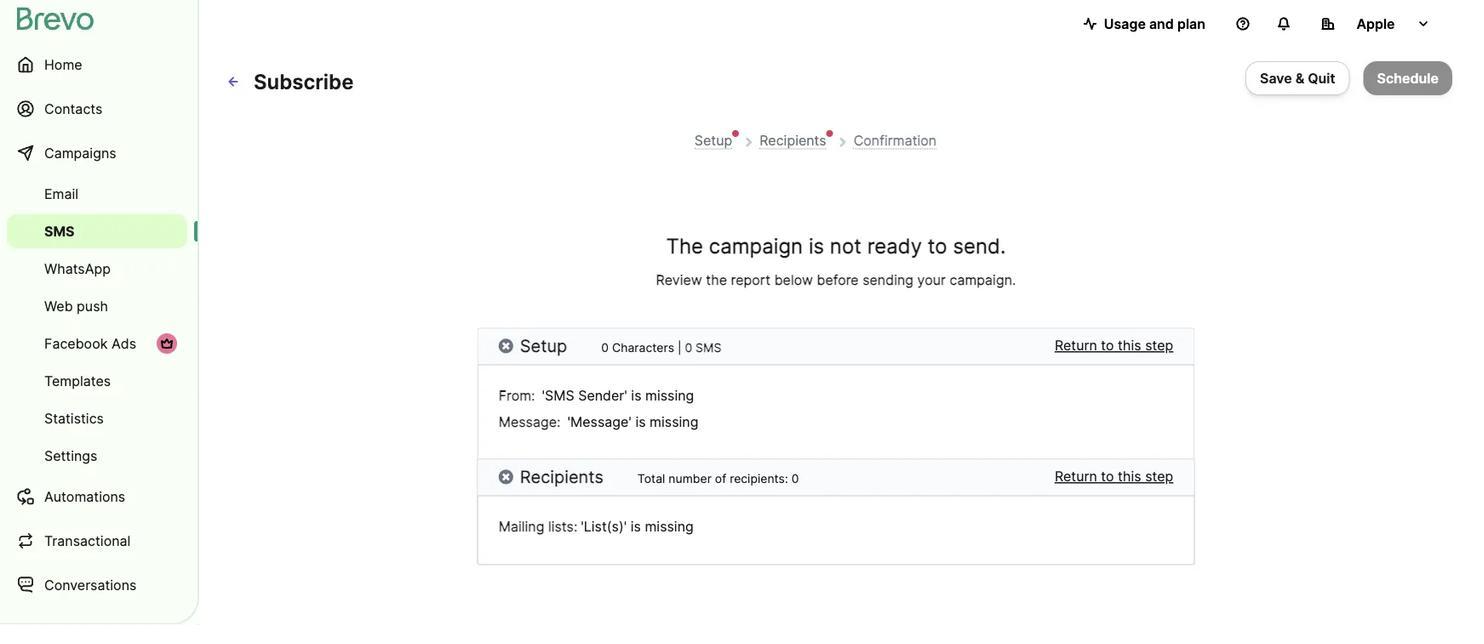Task type: vqa. For each thing, say whether or not it's contained in the screenshot.
the confirmations, to the left
no



Task type: describe. For each thing, give the bounding box(es) containing it.
contacts link
[[7, 89, 187, 129]]

: right the of
[[785, 472, 788, 486]]

the
[[706, 272, 727, 289]]

mailing
[[499, 519, 544, 536]]

left___rvooi image
[[160, 337, 174, 351]]

&
[[1295, 70, 1305, 86]]

the
[[666, 234, 703, 259]]

confirmation link
[[854, 132, 937, 149]]

step for setup
[[1145, 338, 1173, 354]]

0 characters | 0 sms
[[601, 341, 721, 355]]

push
[[77, 298, 108, 315]]

number
[[669, 472, 712, 486]]

contacts
[[44, 100, 102, 117]]

not
[[830, 234, 862, 259]]

|
[[678, 341, 682, 355]]

'sms
[[542, 388, 574, 404]]

email
[[44, 186, 78, 202]]

the campaign is not ready to send.
[[666, 234, 1006, 259]]

statistics link
[[7, 402, 187, 436]]

report
[[731, 272, 771, 289]]

plan
[[1177, 15, 1206, 32]]

characters
[[612, 341, 674, 355]]

ready
[[867, 234, 922, 259]]

schedule button
[[1364, 61, 1452, 95]]

usage
[[1104, 15, 1146, 32]]

send.
[[953, 234, 1006, 259]]

templates link
[[7, 364, 187, 398]]

0 horizontal spatial 0
[[601, 341, 609, 355]]

1 horizontal spatial 0
[[685, 341, 692, 355]]

step for recipients
[[1145, 469, 1173, 485]]

missing for 'list(s)' is missing
[[645, 519, 694, 536]]

message
[[499, 414, 557, 431]]

review the report below before sending your campaign.
[[656, 272, 1016, 289]]

apple
[[1357, 15, 1395, 32]]

email link
[[7, 177, 187, 211]]

templates
[[44, 373, 111, 390]]

transactional link
[[7, 521, 187, 562]]

: down 'sms
[[557, 414, 561, 431]]

total
[[638, 472, 665, 486]]

campaign.
[[950, 272, 1016, 289]]

times circle image
[[499, 338, 513, 355]]

1 vertical spatial setup
[[520, 335, 567, 356]]

before
[[817, 272, 859, 289]]

whatsapp link
[[7, 252, 187, 286]]

to for recipients
[[1101, 469, 1114, 485]]

: left 'sms
[[531, 388, 535, 404]]

sending
[[863, 272, 914, 289]]

settings link
[[7, 439, 187, 473]]

quit
[[1308, 70, 1335, 86]]

return to this step link for setup
[[1055, 336, 1173, 356]]

apple button
[[1308, 7, 1444, 41]]

campaign
[[709, 234, 803, 259]]

is right 'message'
[[635, 414, 646, 431]]

lists
[[548, 519, 574, 536]]

'message'
[[567, 414, 632, 431]]

missing for 'sms sender' is missing
[[645, 388, 694, 404]]

0 vertical spatial setup
[[695, 132, 732, 149]]

this for setup
[[1118, 338, 1141, 354]]

save & quit
[[1260, 70, 1335, 86]]

is left not
[[809, 234, 824, 259]]

2 horizontal spatial 0
[[792, 472, 799, 486]]

return for recipients
[[1055, 469, 1097, 485]]



Task type: locate. For each thing, give the bounding box(es) containing it.
return to this step link for recipients
[[1055, 467, 1173, 487]]

is right 'list(s)'
[[631, 519, 641, 536]]

missing down total
[[645, 519, 694, 536]]

1 horizontal spatial setup
[[695, 132, 732, 149]]

web
[[44, 298, 73, 315]]

usage and plan
[[1104, 15, 1206, 32]]

this for recipients
[[1118, 469, 1141, 485]]

confirmation
[[854, 132, 937, 149]]

setup
[[695, 132, 732, 149], [520, 335, 567, 356]]

2 return to this step link from the top
[[1055, 467, 1173, 487]]

web push
[[44, 298, 108, 315]]

mailing lists : 'list(s)' is missing
[[499, 519, 694, 536]]

automations
[[44, 489, 125, 505]]

setup right times circle image on the bottom
[[520, 335, 567, 356]]

statistics
[[44, 410, 104, 427]]

setup left the recipients link
[[695, 132, 732, 149]]

subscribe
[[254, 69, 354, 94]]

step
[[1145, 338, 1173, 354], [1145, 469, 1173, 485]]

settings
[[44, 448, 97, 464]]

transactional
[[44, 533, 131, 550]]

is
[[809, 234, 824, 259], [631, 388, 642, 404], [635, 414, 646, 431], [631, 519, 641, 536]]

1 vertical spatial return to this step link
[[1055, 467, 1173, 487]]

recipients
[[760, 132, 826, 149], [520, 467, 604, 487]]

schedule
[[1377, 70, 1439, 86]]

missing
[[645, 388, 694, 404], [650, 414, 698, 431], [645, 519, 694, 536]]

2 vertical spatial to
[[1101, 469, 1114, 485]]

home
[[44, 56, 82, 73]]

return for setup
[[1055, 338, 1097, 354]]

0 horizontal spatial sms
[[44, 223, 75, 240]]

1 step from the top
[[1145, 338, 1173, 354]]

1 vertical spatial sms
[[696, 341, 721, 355]]

save
[[1260, 70, 1292, 86]]

whatsapp
[[44, 261, 111, 277]]

to
[[928, 234, 947, 259], [1101, 338, 1114, 354], [1101, 469, 1114, 485]]

return to this step link
[[1055, 336, 1173, 356], [1055, 467, 1173, 487]]

usage and plan button
[[1070, 7, 1219, 41]]

2 vertical spatial missing
[[645, 519, 694, 536]]

0 vertical spatial to
[[928, 234, 947, 259]]

and
[[1149, 15, 1174, 32]]

0 right recipients
[[792, 472, 799, 486]]

0 vertical spatial sms
[[44, 223, 75, 240]]

save & quit button
[[1246, 61, 1350, 95]]

0 horizontal spatial setup
[[520, 335, 567, 356]]

0 vertical spatial return
[[1055, 338, 1097, 354]]

recipients right the setup link
[[760, 132, 826, 149]]

1 vertical spatial this
[[1118, 469, 1141, 485]]

missing down 0 characters | 0 sms
[[645, 388, 694, 404]]

this
[[1118, 338, 1141, 354], [1118, 469, 1141, 485]]

0 horizontal spatial recipients
[[520, 467, 604, 487]]

return to this step
[[1055, 338, 1173, 354], [1055, 469, 1173, 485]]

return to this step for recipients
[[1055, 469, 1173, 485]]

1 return to this step from the top
[[1055, 338, 1173, 354]]

:
[[531, 388, 535, 404], [557, 414, 561, 431], [785, 472, 788, 486], [574, 519, 578, 536]]

missing up 'number'
[[650, 414, 698, 431]]

0 right |
[[685, 341, 692, 355]]

automations link
[[7, 477, 187, 518]]

1 this from the top
[[1118, 338, 1141, 354]]

2 return from the top
[[1055, 469, 1097, 485]]

1 vertical spatial step
[[1145, 469, 1173, 485]]

0 vertical spatial step
[[1145, 338, 1173, 354]]

home link
[[7, 44, 187, 85]]

1 horizontal spatial sms
[[696, 341, 721, 355]]

recipients
[[730, 472, 785, 486]]

0 vertical spatial this
[[1118, 338, 1141, 354]]

sms
[[44, 223, 75, 240], [696, 341, 721, 355]]

0 vertical spatial recipients
[[760, 132, 826, 149]]

2 this from the top
[[1118, 469, 1141, 485]]

facebook ads link
[[7, 327, 187, 361]]

to for setup
[[1101, 338, 1114, 354]]

below
[[774, 272, 813, 289]]

sms down the email
[[44, 223, 75, 240]]

conversations
[[44, 577, 137, 594]]

2 return to this step from the top
[[1055, 469, 1173, 485]]

setup link
[[695, 132, 732, 149]]

times circle image
[[499, 469, 513, 486]]

return
[[1055, 338, 1097, 354], [1055, 469, 1097, 485]]

0
[[601, 341, 609, 355], [685, 341, 692, 355], [792, 472, 799, 486]]

recipients link
[[760, 132, 826, 149]]

1 vertical spatial return
[[1055, 469, 1097, 485]]

total number of recipients : 0
[[638, 472, 799, 486]]

sender'
[[578, 388, 627, 404]]

sms right |
[[696, 341, 721, 355]]

0 left characters
[[601, 341, 609, 355]]

1 vertical spatial recipients
[[520, 467, 604, 487]]

1 vertical spatial missing
[[650, 414, 698, 431]]

your
[[917, 272, 946, 289]]

1 vertical spatial to
[[1101, 338, 1114, 354]]

campaigns link
[[7, 133, 187, 174]]

campaigns
[[44, 145, 116, 161]]

from : 'sms sender' is missing
[[499, 388, 694, 404]]

1 return from the top
[[1055, 338, 1097, 354]]

of
[[715, 472, 726, 486]]

1 horizontal spatial recipients
[[760, 132, 826, 149]]

from
[[499, 388, 531, 404]]

1 return to this step link from the top
[[1055, 336, 1173, 356]]

ads
[[111, 335, 136, 352]]

0 vertical spatial return to this step
[[1055, 338, 1173, 354]]

0 vertical spatial missing
[[645, 388, 694, 404]]

2 step from the top
[[1145, 469, 1173, 485]]

is right sender' at the bottom
[[631, 388, 642, 404]]

facebook ads
[[44, 335, 136, 352]]

1 vertical spatial return to this step
[[1055, 469, 1173, 485]]

: left 'list(s)'
[[574, 519, 578, 536]]

facebook
[[44, 335, 108, 352]]

web push link
[[7, 289, 187, 324]]

message : 'message' is missing
[[499, 414, 698, 431]]

conversations link
[[7, 565, 187, 606]]

0 vertical spatial return to this step link
[[1055, 336, 1173, 356]]

review
[[656, 272, 702, 289]]

sms link
[[7, 215, 187, 249]]

recipients up lists
[[520, 467, 604, 487]]

return to this step for setup
[[1055, 338, 1173, 354]]

'list(s)'
[[581, 519, 627, 536]]



